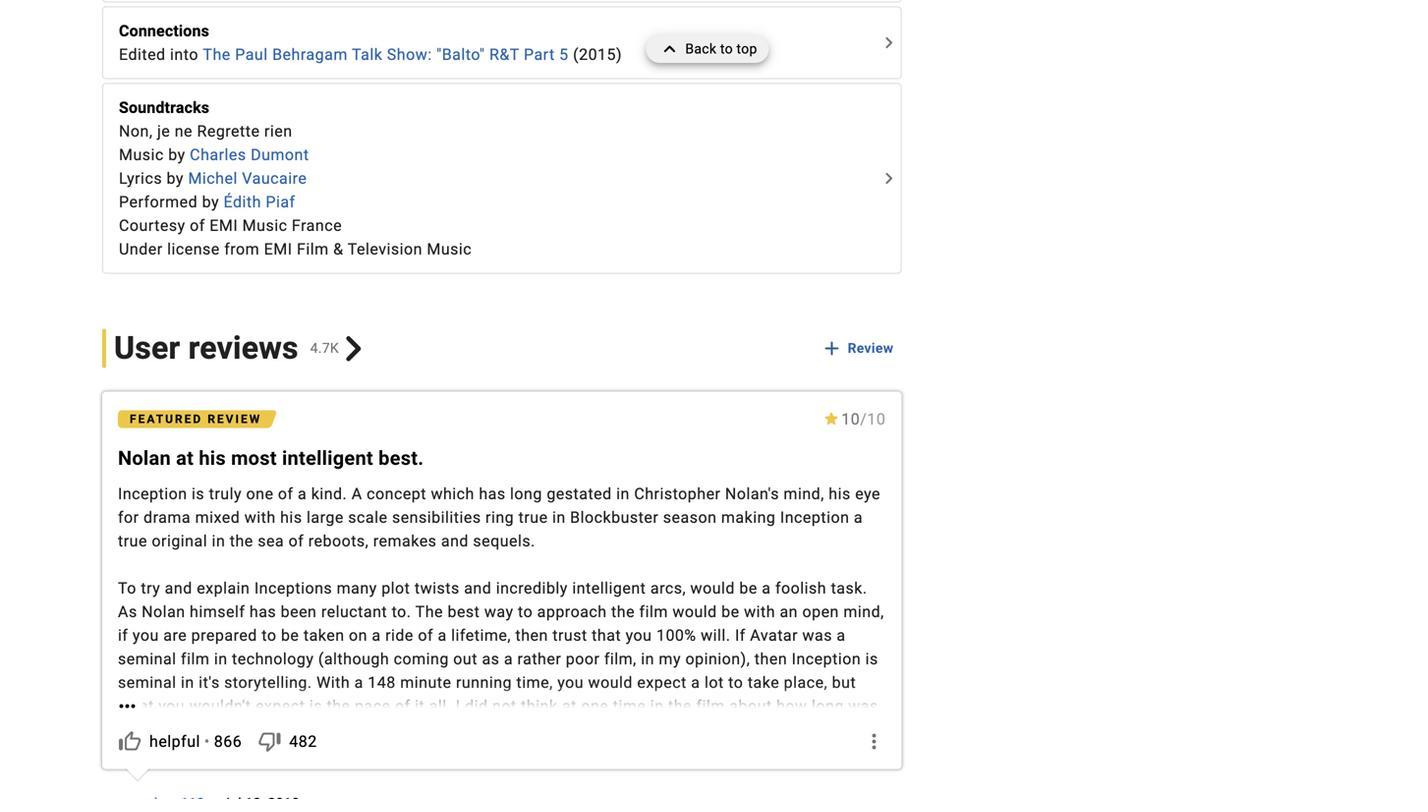 Task type: describe. For each thing, give the bounding box(es) containing it.
been
[[281, 603, 317, 621]]

a down 'eye' at the bottom
[[854, 508, 863, 527]]

storytelling
[[118, 744, 201, 763]]

minute
[[400, 673, 452, 692]]

1 vertical spatial be
[[722, 603, 740, 621]]

film down arcs,
[[639, 603, 668, 621]]

christopher
[[634, 485, 721, 503]]

2 horizontal spatial his
[[829, 485, 851, 503]]

drama
[[144, 508, 191, 527]]

in down gestated
[[552, 508, 566, 527]]

1 vertical spatial was
[[848, 697, 878, 716]]

time
[[613, 697, 646, 716]]

1 vertical spatial has
[[250, 603, 276, 621]]

in down prepared
[[214, 650, 228, 668]]

best.
[[379, 447, 424, 470]]

you up helpful
[[158, 697, 185, 716]]

single
[[498, 720, 542, 739]]

0 vertical spatial inception
[[118, 485, 187, 503]]

has inside inception is truly one of a kind. a concept which has long gestated in christopher nolan's mind, his eye for drama mixed with his large scale sensibilities ring true in blockbuster season making inception a true original in the sea of reboots, remakes and sequels.
[[479, 485, 506, 503]]

not
[[492, 697, 517, 716]]

part
[[524, 45, 555, 64]]

avatar
[[750, 626, 798, 645]]

2 vertical spatial the
[[687, 768, 715, 786]]

a down open
[[837, 626, 846, 645]]

many
[[337, 579, 377, 598]]

0 vertical spatial my
[[659, 650, 681, 668]]

to.
[[392, 603, 411, 621]]

0 horizontal spatial expect
[[255, 697, 305, 716]]

sea
[[258, 532, 284, 550]]

gestated
[[547, 485, 612, 503]]

looking
[[346, 768, 400, 786]]

1 vertical spatial then
[[755, 650, 787, 668]]

you up real at the left bottom
[[401, 744, 428, 763]]

of left it
[[395, 697, 410, 716]]

connections edited into the paul behragam talk show: "balto" r&t part 5 (2015)
[[119, 22, 622, 64]]

simply
[[195, 720, 244, 739]]

expand less image
[[658, 35, 685, 63]]

of down the 'nolan at his most intelligent best.'
[[278, 485, 293, 503]]

show:
[[387, 45, 432, 64]]

ne
[[175, 122, 193, 141]]

open
[[802, 603, 839, 621]]

in up blockbuster
[[616, 485, 630, 503]]

nolan's
[[725, 485, 779, 503]]

a right on
[[372, 626, 381, 645]]

but
[[832, 673, 856, 692]]

2 seminal from the top
[[118, 673, 176, 692]]

if
[[118, 626, 128, 645]]

film down lot
[[696, 697, 725, 716]]

reviews
[[188, 330, 298, 367]]

0 horizontal spatial intelligent
[[282, 447, 373, 470]]

1 horizontal spatial the
[[415, 603, 443, 621]]

the right the time
[[668, 697, 692, 716]]

with inside inception is truly one of a kind. a concept which has long gestated in christopher nolan's mind, his eye for drama mixed with his large scale sensibilities ring true in blockbuster season making inception a true original in the sea of reboots, remakes and sequels.
[[244, 508, 276, 527]]

edited
[[119, 45, 166, 64]]

and up best
[[464, 579, 492, 598]]

mixed
[[195, 508, 240, 527]]

review button
[[818, 331, 902, 366]]

a left lot
[[691, 673, 700, 692]]

helpful • 866
[[149, 732, 242, 751]]

0 vertical spatial i
[[456, 697, 461, 716]]

spectacle,
[[567, 744, 643, 763]]

2 vertical spatial his
[[280, 508, 302, 527]]

charles dumont link
[[190, 146, 309, 164]]

unbelievable
[[469, 768, 562, 786]]

with inside to try and explain inceptions many plot twists and incredibly intelligent arcs, would be a foolish task. as nolan himself has been reluctant to. the best way to approach the film would be with an open mind, if you are prepared to be taken on a ride of a lifetime, then trust that you 100% will. if avatar was a seminal film in technology (although coming out as a rather poor film, in my opinion), then inception is seminal in it's storytelling. with a 148 minute running time, you would expect a lot to take place, but what you wouldn't expect is the pace of it all. i did not think at one time in the film about how long was left. i was simply blown away by the depth in every single part of the film. if my enthusiasm for the storytelling aspect of the film has left you worried about the spectacle, then don't worry. they are, as hinted in the trailer, incredible, looking real and unbelievable simultaneously. the most pleasing thing about the action set pieces, is that they are genuinely used to illustrate the story, rather tha
[[744, 603, 775, 621]]

1 horizontal spatial true
[[519, 508, 548, 527]]

is down task.
[[865, 650, 878, 668]]

genuinely
[[442, 791, 513, 799]]

television
[[348, 240, 423, 259]]

&
[[333, 240, 344, 259]]

in up "film."
[[650, 697, 664, 716]]

truly
[[209, 485, 242, 503]]

opinion),
[[685, 650, 750, 668]]

/
[[860, 410, 867, 429]]

to up technology in the bottom of the page
[[262, 626, 277, 645]]

back to top button
[[646, 35, 769, 63]]

film
[[297, 240, 329, 259]]

0 horizontal spatial then
[[515, 626, 548, 645]]

the left action
[[165, 791, 189, 799]]

2 vertical spatial music
[[427, 240, 472, 259]]

aspect
[[206, 744, 256, 763]]

connections button
[[119, 19, 875, 43]]

charles
[[190, 146, 246, 164]]

0 horizontal spatial if
[[667, 720, 678, 739]]

michel
[[188, 169, 238, 188]]

1 seminal from the top
[[118, 650, 176, 668]]

add image
[[820, 337, 844, 360]]

connections
[[119, 22, 209, 40]]

the up incredible,
[[280, 744, 304, 763]]

plot
[[382, 579, 410, 598]]

enthusiasm
[[708, 720, 795, 739]]

1 vertical spatial my
[[682, 720, 704, 739]]

and down the worried
[[437, 768, 464, 786]]

soundtracks
[[119, 98, 210, 117]]

by down the michel
[[202, 193, 219, 211]]

1 horizontal spatial about
[[492, 744, 535, 763]]

a
[[352, 485, 362, 503]]

0 vertical spatial would
[[690, 579, 735, 598]]

a up coming
[[438, 626, 447, 645]]

1 horizontal spatial if
[[735, 626, 746, 645]]

pace
[[355, 697, 391, 716]]

of right part at the left of page
[[581, 720, 597, 739]]

storytelling.
[[224, 673, 312, 692]]

mind, inside inception is truly one of a kind. a concept which has long gestated in christopher nolan's mind, his eye for drama mixed with his large scale sensibilities ring true in blockbuster season making inception a true original in the sea of reboots, remakes and sequels.
[[784, 485, 824, 503]]

used
[[518, 791, 554, 799]]

incredible,
[[265, 768, 341, 786]]

0 horizontal spatial as
[[482, 650, 500, 668]]

helpful
[[149, 732, 200, 751]]

away
[[297, 720, 335, 739]]

back to top
[[685, 41, 757, 57]]

a left 148
[[354, 673, 363, 692]]

the up action
[[187, 768, 210, 786]]

approach
[[537, 603, 607, 621]]

poor
[[566, 650, 600, 668]]

kind.
[[311, 485, 347, 503]]

0 horizontal spatial rather
[[517, 650, 561, 668]]

original
[[152, 532, 207, 550]]

mind, inside to try and explain inceptions many plot twists and incredibly intelligent arcs, would be a foolish task. as nolan himself has been reluctant to. the best way to approach the film would be with an open mind, if you are prepared to be taken on a ride of a lifetime, then trust that you 100% will. if avatar was a seminal film in technology (although coming out as a rather poor film, in my opinion), then inception is seminal in it's storytelling. with a 148 minute running time, you would expect a lot to take place, but what you wouldn't expect is the pace of it all. i did not think at one time in the film about how long was left. i was simply blown away by the depth in every single part of the film. if my enthusiasm for the storytelling aspect of the film has left you worried about the spectacle, then don't worry. they are, as hinted in the trailer, incredible, looking real and unbelievable simultaneously. the most pleasing thing about the action set pieces, is that they are genuinely used to illustrate the story, rather tha
[[844, 603, 884, 621]]

blown
[[248, 720, 293, 739]]

long inside inception is truly one of a kind. a concept which has long gestated in christopher nolan's mind, his eye for drama mixed with his large scale sensibilities ring true in blockbuster season making inception a true original in the sea of reboots, remakes and sequels.
[[510, 485, 542, 503]]

for inside to try and explain inceptions many plot twists and incredibly intelligent arcs, would be a foolish task. as nolan himself has been reluctant to. the best way to approach the film would be with an open mind, if you are prepared to be taken on a ride of a lifetime, then trust that you 100% will. if avatar was a seminal film in technology (although coming out as a rather poor film, in my opinion), then inception is seminal in it's storytelling. with a 148 minute running time, you would expect a lot to take place, but what you wouldn't expect is the pace of it all. i did not think at one time in the film about how long was left. i was simply blown away by the depth in every single part of the film. if my enthusiasm for the storytelling aspect of the film has left you worried about the spectacle, then don't worry. they are, as hinted in the trailer, incredible, looking real and unbelievable simultaneously. the most pleasing thing about the action set pieces, is that they are genuinely used to illustrate the story, rather tha
[[800, 720, 821, 739]]

talk
[[352, 45, 383, 64]]

in down all.
[[436, 720, 449, 739]]

0 horizontal spatial his
[[199, 447, 226, 470]]

vaucaire
[[242, 169, 307, 188]]

1 vertical spatial are
[[415, 791, 438, 799]]

1 vertical spatial inception
[[780, 508, 850, 527]]

soundtracks button
[[119, 96, 875, 119]]

by up performed
[[167, 169, 184, 188]]

incredibly
[[496, 579, 568, 598]]

from
[[224, 240, 260, 259]]

0 vertical spatial music
[[119, 146, 164, 164]]

of up coming
[[418, 626, 433, 645]]

which
[[431, 485, 475, 503]]

2 vertical spatial about
[[118, 791, 161, 799]]

rien
[[264, 122, 292, 141]]

film up the it's
[[181, 650, 210, 668]]

0 vertical spatial was
[[802, 626, 832, 645]]

in left the it's
[[181, 673, 194, 692]]

the left story,
[[647, 791, 671, 799]]

time,
[[516, 673, 553, 692]]

long inside to try and explain inceptions many plot twists and incredibly intelligent arcs, would be a foolish task. as nolan himself has been reluctant to. the best way to approach the film would be with an open mind, if you are prepared to be taken on a ride of a lifetime, then trust that you 100% will. if avatar was a seminal film in technology (although coming out as a rather poor film, in my opinion), then inception is seminal in it's storytelling. with a 148 minute running time, you would expect a lot to take place, but what you wouldn't expect is the pace of it all. i did not think at one time in the film about how long was left. i was simply blown away by the depth in every single part of the film. if my enthusiasm for the storytelling aspect of the film has left you worried about the spectacle, then don't worry. they are, as hinted in the trailer, incredible, looking real and unbelievable simultaneously. the most pleasing thing about the action set pieces, is that they are genuinely used to illustrate the story, rather tha
[[812, 697, 844, 716]]

2 vertical spatial be
[[281, 626, 299, 645]]

every
[[454, 720, 493, 739]]

for inside inception is truly one of a kind. a concept which has long gestated in christopher nolan's mind, his eye for drama mixed with his large scale sensibilities ring true in blockbuster season making inception a true original in the sea of reboots, remakes and sequels.
[[118, 508, 139, 527]]

worry.
[[725, 744, 770, 763]]

lyrics
[[119, 169, 162, 188]]

to down incredibly
[[518, 603, 533, 621]]

at inside to try and explain inceptions many plot twists and incredibly intelligent arcs, would be a foolish task. as nolan himself has been reluctant to. the best way to approach the film would be with an open mind, if you are prepared to be taken on a ride of a lifetime, then trust that you 100% will. if avatar was a seminal film in technology (although coming out as a rather poor film, in my opinion), then inception is seminal in it's storytelling. with a 148 minute running time, you would expect a lot to take place, but what you wouldn't expect is the pace of it all. i did not think at one time in the film about how long was left. i was simply blown away by the depth in every single part of the film. if my enthusiasm for the storytelling aspect of the film has left you worried about the spectacle, then don't worry. they are, as hinted in the trailer, incredible, looking real and unbelievable simultaneously. the most pleasing thing about the action set pieces, is that they are genuinely used to illustrate the story, rather tha
[[562, 697, 577, 716]]

left
[[372, 744, 397, 763]]

taken
[[304, 626, 345, 645]]

season
[[663, 508, 717, 527]]

to right used
[[558, 791, 573, 799]]

an
[[780, 603, 798, 621]]

of right the sea
[[289, 532, 304, 550]]

pleasing
[[762, 768, 825, 786]]

illustrate
[[578, 791, 643, 799]]

you right if
[[133, 626, 159, 645]]

1 horizontal spatial rather
[[720, 791, 764, 799]]

review
[[848, 340, 894, 356]]

paul
[[235, 45, 268, 64]]

in down storytelling
[[169, 768, 182, 786]]



Task type: locate. For each thing, give the bounding box(es) containing it.
is down incredible,
[[328, 791, 341, 799]]

most inside to try and explain inceptions many plot twists and incredibly intelligent arcs, would be a foolish task. as nolan himself has been reluctant to. the best way to approach the film would be with an open mind, if you are prepared to be taken on a ride of a lifetime, then trust that you 100% will. if avatar was a seminal film in technology (although coming out as a rather poor film, in my opinion), then inception is seminal in it's storytelling. with a 148 minute running time, you would expect a lot to take place, but what you wouldn't expect is the pace of it all. i did not think at one time in the film about how long was left. i was simply blown away by the depth in every single part of the film. if my enthusiasm for the storytelling aspect of the film has left you worried about the spectacle, then don't worry. they are, as hinted in the trailer, incredible, looking real and unbelievable simultaneously. the most pleasing thing about the action set pieces, is that they are genuinely used to illustrate the story, rather tha
[[719, 768, 757, 786]]

will.
[[701, 626, 731, 645]]

film
[[639, 603, 668, 621], [181, 650, 210, 668], [696, 697, 725, 716], [308, 744, 337, 763]]

inception up "drama" at the left of page
[[118, 485, 187, 503]]

intelligent up approach
[[572, 579, 646, 598]]

one right truly
[[246, 485, 274, 503]]

rather up time,
[[517, 650, 561, 668]]

2 horizontal spatial has
[[479, 485, 506, 503]]

inception inside to try and explain inceptions many plot twists and incredibly intelligent arcs, would be a foolish task. as nolan himself has been reluctant to. the best way to approach the film would be with an open mind, if you are prepared to be taken on a ride of a lifetime, then trust that you 100% will. if avatar was a seminal film in technology (although coming out as a rather poor film, in my opinion), then inception is seminal in it's storytelling. with a 148 minute running time, you would expect a lot to take place, but what you wouldn't expect is the pace of it all. i did not think at one time in the film about how long was left. i was simply blown away by the depth in every single part of the film. if my enthusiasm for the storytelling aspect of the film has left you worried about the spectacle, then don't worry. they are, as hinted in the trailer, incredible, looking real and unbelievable simultaneously. the most pleasing thing about the action set pieces, is that they are genuinely used to illustrate the story, rather tha
[[792, 650, 861, 668]]

true right ring
[[519, 508, 548, 527]]

nolan inside to try and explain inceptions many plot twists and incredibly intelligent arcs, would be a foolish task. as nolan himself has been reluctant to. the best way to approach the film would be with an open mind, if you are prepared to be taken on a ride of a lifetime, then trust that you 100% will. if avatar was a seminal film in technology (although coming out as a rather poor film, in my opinion), then inception is seminal in it's storytelling. with a 148 minute running time, you would expect a lot to take place, but what you wouldn't expect is the pace of it all. i did not think at one time in the film about how long was left. i was simply blown away by the depth in every single part of the film. if my enthusiasm for the storytelling aspect of the film has left you worried about the spectacle, then don't worry. they are, as hinted in the trailer, incredible, looking real and unbelievable simultaneously. the most pleasing thing about the action set pieces, is that they are genuinely used to illustrate the story, rather tha
[[142, 603, 185, 621]]

148
[[368, 673, 396, 692]]

édith
[[224, 193, 261, 211]]

0 vertical spatial intelligent
[[282, 447, 373, 470]]

remakes
[[373, 532, 437, 550]]

you down poor
[[557, 673, 584, 692]]

featured review
[[130, 412, 262, 426]]

0 vertical spatial about
[[729, 697, 772, 716]]

seminal down if
[[118, 650, 176, 668]]

0 vertical spatial seminal
[[118, 650, 176, 668]]

then down avatar
[[755, 650, 787, 668]]

my up don't
[[682, 720, 704, 739]]

with
[[317, 673, 350, 692]]

1 horizontal spatial for
[[800, 720, 821, 739]]

1 vertical spatial would
[[673, 603, 717, 621]]

0 horizontal spatial that
[[345, 791, 374, 799]]

0 vertical spatial true
[[519, 508, 548, 527]]

music
[[119, 146, 164, 164], [242, 216, 287, 235], [427, 240, 472, 259]]

one inside to try and explain inceptions many plot twists and incredibly intelligent arcs, would be a foolish task. as nolan himself has been reluctant to. the best way to approach the film would be with an open mind, if you are prepared to be taken on a ride of a lifetime, then trust that you 100% will. if avatar was a seminal film in technology (although coming out as a rather poor film, in my opinion), then inception is seminal in it's storytelling. with a 148 minute running time, you would expect a lot to take place, but what you wouldn't expect is the pace of it all. i did not think at one time in the film about how long was left. i was simply blown away by the depth in every single part of the film. if my enthusiasm for the storytelling aspect of the film has left you worried about the spectacle, then don't worry. they are, as hinted in the trailer, incredible, looking real and unbelievable simultaneously. the most pleasing thing about the action set pieces, is that they are genuinely used to illustrate the story, rather tha
[[581, 697, 609, 716]]

is up the away
[[309, 697, 322, 716]]

soundtracks non, je ne regrette rien music by charles dumont lyrics by michel vaucaire performed by édith piaf courtesy of emi music france under license from emi film & television music
[[119, 98, 472, 259]]

0 vertical spatial be
[[739, 579, 758, 598]]

intelligent up kind.
[[282, 447, 373, 470]]

twists
[[415, 579, 460, 598]]

back
[[685, 41, 717, 57]]

simultaneously.
[[567, 768, 683, 786]]

1 vertical spatial i
[[152, 720, 156, 739]]

for left "drama" at the left of page
[[118, 508, 139, 527]]

think
[[521, 697, 558, 716]]

reluctant
[[321, 603, 387, 621]]

2 vertical spatial would
[[588, 673, 633, 692]]

of down blown
[[260, 744, 276, 763]]

1 vertical spatial expect
[[255, 697, 305, 716]]

place,
[[784, 673, 828, 692]]

mind, down task.
[[844, 603, 884, 621]]

1 vertical spatial as
[[846, 744, 864, 763]]

édith piaf link
[[224, 193, 295, 211]]

0 vertical spatial nolan
[[118, 447, 171, 470]]

see more image for soundtracks non, je ne regrette rien music by charles dumont lyrics by michel vaucaire performed by édith piaf courtesy of emi music france under license from emi film & television music
[[877, 167, 901, 190]]

music right television
[[427, 240, 472, 259]]

1 horizontal spatial i
[[456, 697, 461, 716]]

to inside button
[[720, 41, 733, 57]]

0 vertical spatial are
[[163, 626, 187, 645]]

1 vertical spatial one
[[581, 697, 609, 716]]

1 horizontal spatial music
[[242, 216, 287, 235]]

they
[[379, 791, 410, 799]]

at up part at the left of page
[[562, 697, 577, 716]]

regrette
[[197, 122, 260, 141]]

non,
[[119, 122, 153, 141]]

to left top
[[720, 41, 733, 57]]

the down with
[[327, 697, 350, 716]]

is not helpful image
[[258, 730, 281, 753]]

1 vertical spatial for
[[800, 720, 821, 739]]

0 horizontal spatial music
[[119, 146, 164, 164]]

wouldn't
[[189, 697, 251, 716]]

and inside inception is truly one of a kind. a concept which has long gestated in christopher nolan's mind, his eye for drama mixed with his large scale sensibilities ring true in blockbuster season making inception a true original in the sea of reboots, remakes and sequels.
[[441, 532, 469, 550]]

most down worry.
[[719, 768, 757, 786]]

has up looking
[[341, 744, 368, 763]]

0 horizontal spatial 10
[[842, 410, 860, 429]]

the up are,
[[825, 720, 849, 739]]

the down part at the left of page
[[539, 744, 563, 763]]

1 vertical spatial that
[[345, 791, 374, 799]]

1 horizontal spatial with
[[744, 603, 775, 621]]

0 vertical spatial emi
[[210, 216, 238, 235]]

1 vertical spatial music
[[242, 216, 287, 235]]

the right into
[[203, 45, 231, 64]]

seminal
[[118, 650, 176, 668], [118, 673, 176, 692]]

chevron right inline image
[[341, 336, 366, 361]]

by
[[168, 146, 185, 164], [167, 169, 184, 188], [202, 193, 219, 211], [340, 720, 357, 739]]

0 vertical spatial if
[[735, 626, 746, 645]]

0 vertical spatial at
[[176, 447, 194, 470]]

0 vertical spatial most
[[231, 447, 277, 470]]

intelligent inside to try and explain inceptions many plot twists and incredibly intelligent arcs, would be a foolish task. as nolan himself has been reluctant to. the best way to approach the film would be with an open mind, if you are prepared to be taken on a ride of a lifetime, then trust that you 100% will. if avatar was a seminal film in technology (although coming out as a rather poor film, in my opinion), then inception is seminal in it's storytelling. with a 148 minute running time, you would expect a lot to take place, but what you wouldn't expect is the pace of it all. i did not think at one time in the film about how long was left. i was simply blown away by the depth in every single part of the film. if my enthusiasm for the storytelling aspect of the film has left you worried about the spectacle, then don't worry. they are, as hinted in the trailer, incredible, looking real and unbelievable simultaneously. the most pleasing thing about the action set pieces, is that they are genuinely used to illustrate the story, rather tha
[[572, 579, 646, 598]]

(2015)
[[573, 45, 622, 64]]

one left the time
[[581, 697, 609, 716]]

of up license
[[190, 216, 205, 235]]

0 horizontal spatial are
[[163, 626, 187, 645]]

real
[[405, 768, 433, 786]]

at down featured review
[[176, 447, 194, 470]]

his up the sea
[[280, 508, 302, 527]]

about up 'unbelievable'
[[492, 744, 535, 763]]

be down been
[[281, 626, 299, 645]]

then left trust
[[515, 626, 548, 645]]

long up ring
[[510, 485, 542, 503]]

a left kind.
[[298, 485, 307, 503]]

see more image
[[112, 694, 143, 718]]

depth
[[389, 720, 432, 739]]

1 vertical spatial see more image
[[877, 167, 901, 190]]

1 horizontal spatial 10
[[867, 410, 886, 429]]

are down real at the left bottom
[[415, 791, 438, 799]]

as
[[118, 603, 137, 621]]

are
[[163, 626, 187, 645], [415, 791, 438, 799]]

1 horizontal spatial are
[[415, 791, 438, 799]]

was down open
[[802, 626, 832, 645]]

the up film,
[[611, 603, 635, 621]]

0 horizontal spatial was
[[161, 720, 191, 739]]

0 vertical spatial has
[[479, 485, 506, 503]]

a up "running"
[[504, 650, 513, 668]]

1 horizontal spatial has
[[341, 744, 368, 763]]

1 horizontal spatial long
[[812, 697, 844, 716]]

more options image
[[862, 730, 886, 753]]

eye
[[855, 485, 881, 503]]

1 vertical spatial rather
[[720, 791, 764, 799]]

1 vertical spatial the
[[415, 603, 443, 621]]

under
[[119, 240, 163, 259]]

0 horizontal spatial mind,
[[784, 485, 824, 503]]

review
[[208, 412, 262, 426]]

1 horizontal spatial intelligent
[[572, 579, 646, 598]]

with up avatar
[[744, 603, 775, 621]]

nolan down featured on the left of page
[[118, 447, 171, 470]]

0 horizontal spatial most
[[231, 447, 277, 470]]

2 horizontal spatial music
[[427, 240, 472, 259]]

the down twists
[[415, 603, 443, 621]]

1 horizontal spatial was
[[802, 626, 832, 645]]

nolan
[[118, 447, 171, 470], [142, 603, 185, 621]]

one inside inception is truly one of a kind. a concept which has long gestated in christopher nolan's mind, his eye for drama mixed with his large scale sensibilities ring true in blockbuster season making inception a true original in the sea of reboots, remakes and sequels.
[[246, 485, 274, 503]]

2 horizontal spatial was
[[848, 697, 878, 716]]

if right will.
[[735, 626, 746, 645]]

don't
[[685, 744, 721, 763]]

1 horizontal spatial one
[[581, 697, 609, 716]]

if
[[735, 626, 746, 645], [667, 720, 678, 739]]

lifetime,
[[451, 626, 511, 645]]

be up will.
[[722, 603, 740, 621]]

the up spectacle,
[[601, 720, 625, 739]]

0 vertical spatial that
[[592, 626, 621, 645]]

0 vertical spatial one
[[246, 485, 274, 503]]

what
[[118, 697, 154, 716]]

all.
[[429, 697, 451, 716]]

courtesy
[[119, 216, 185, 235]]

featured
[[130, 412, 203, 426]]

2 vertical spatial then
[[647, 744, 680, 763]]

reboots,
[[308, 532, 369, 550]]

the inside inception is truly one of a kind. a concept which has long gestated in christopher nolan's mind, his eye for drama mixed with his large scale sensibilities ring true in blockbuster season making inception a true original in the sea of reboots, remakes and sequels.
[[230, 532, 253, 550]]

has left been
[[250, 603, 276, 621]]

left.
[[118, 720, 147, 739]]

was down but
[[848, 697, 878, 716]]

r&t
[[489, 45, 519, 64]]

0 horizontal spatial with
[[244, 508, 276, 527]]

how
[[776, 697, 807, 716]]

0 vertical spatial with
[[244, 508, 276, 527]]

1 horizontal spatial emi
[[264, 240, 292, 259]]

you
[[133, 626, 159, 645], [626, 626, 652, 645], [557, 673, 584, 692], [158, 697, 185, 716], [401, 744, 428, 763]]

to right lot
[[728, 673, 743, 692]]

for
[[118, 508, 139, 527], [800, 720, 821, 739]]

0 horizontal spatial one
[[246, 485, 274, 503]]

is inside inception is truly one of a kind. a concept which has long gestated in christopher nolan's mind, his eye for drama mixed with his large scale sensibilities ring true in blockbuster season making inception a true original in the sea of reboots, remakes and sequels.
[[192, 485, 205, 503]]

license
[[167, 240, 220, 259]]

0 horizontal spatial long
[[510, 485, 542, 503]]

i right all.
[[456, 697, 461, 716]]

and right try
[[165, 579, 192, 598]]

1 vertical spatial mind,
[[844, 603, 884, 621]]

of
[[190, 216, 205, 235], [278, 485, 293, 503], [289, 532, 304, 550], [418, 626, 433, 645], [395, 697, 410, 716], [581, 720, 597, 739], [260, 744, 276, 763]]

music up lyrics
[[119, 146, 164, 164]]

1 see more image from the top
[[877, 31, 901, 55]]

100%
[[656, 626, 696, 645]]

in right film,
[[641, 650, 655, 668]]

film.
[[629, 720, 662, 739]]

scale
[[348, 508, 388, 527]]

rather
[[517, 650, 561, 668], [720, 791, 764, 799]]

by inside to try and explain inceptions many plot twists and incredibly intelligent arcs, would be a foolish task. as nolan himself has been reluctant to. the best way to approach the film would be with an open mind, if you are prepared to be taken on a ride of a lifetime, then trust that you 100% will. if avatar was a seminal film in technology (although coming out as a rather poor film, in my opinion), then inception is seminal in it's storytelling. with a 148 minute running time, you would expect a lot to take place, but what you wouldn't expect is the pace of it all. i did not think at one time in the film about how long was left. i was simply blown away by the depth in every single part of the film. if my enthusiasm for the storytelling aspect of the film has left you worried about the spectacle, then don't worry. they are, as hinted in the trailer, incredible, looking real and unbelievable simultaneously. the most pleasing thing about the action set pieces, is that they are genuinely used to illustrate the story, rather tha
[[340, 720, 357, 739]]

long down but
[[812, 697, 844, 716]]

technology
[[232, 650, 314, 668]]

be left foolish
[[739, 579, 758, 598]]

1 vertical spatial seminal
[[118, 673, 176, 692]]

0 horizontal spatial for
[[118, 508, 139, 527]]

1 horizontal spatial that
[[592, 626, 621, 645]]

482
[[289, 732, 317, 751]]

0 vertical spatial as
[[482, 650, 500, 668]]

is helpful image
[[118, 730, 142, 753]]

the up story,
[[687, 768, 715, 786]]

star inline image
[[823, 412, 839, 425]]

0 horizontal spatial emi
[[210, 216, 238, 235]]

they
[[774, 744, 810, 763]]

out
[[453, 650, 478, 668]]

1 vertical spatial true
[[118, 532, 147, 550]]

i right left.
[[152, 720, 156, 739]]

was up storytelling
[[161, 720, 191, 739]]

2 vertical spatial was
[[161, 720, 191, 739]]

0 horizontal spatial true
[[118, 532, 147, 550]]

2 see more image from the top
[[877, 167, 901, 190]]

performed
[[119, 193, 198, 211]]

if right "film."
[[667, 720, 678, 739]]

hinted
[[118, 768, 164, 786]]

1 horizontal spatial as
[[846, 744, 864, 763]]

1 horizontal spatial expect
[[637, 673, 687, 692]]

0 vertical spatial see more image
[[877, 31, 901, 55]]

of inside soundtracks non, je ne regrette rien music by charles dumont lyrics by michel vaucaire performed by édith piaf courtesy of emi music france under license from emi film & television music
[[190, 216, 205, 235]]

with up the sea
[[244, 508, 276, 527]]

1 10 from the left
[[842, 410, 860, 429]]

1 vertical spatial with
[[744, 603, 775, 621]]

2 horizontal spatial the
[[687, 768, 715, 786]]

trailer,
[[215, 768, 261, 786]]

it's
[[199, 673, 220, 692]]

inception
[[118, 485, 187, 503], [780, 508, 850, 527], [792, 650, 861, 668]]

his left 'eye' at the bottom
[[829, 485, 851, 503]]

1 vertical spatial his
[[829, 485, 851, 503]]

piaf
[[266, 193, 295, 211]]

inception is truly one of a kind. a concept which has long gestated in christopher nolan's mind, his eye for drama mixed with his large scale sensibilities ring true in blockbuster season making inception a true original in the sea of reboots, remakes and sequels.
[[118, 485, 881, 550]]

into
[[170, 45, 198, 64]]

0 horizontal spatial the
[[203, 45, 231, 64]]

for up are,
[[800, 720, 821, 739]]

by down ne
[[168, 146, 185, 164]]

1 vertical spatial intelligent
[[572, 579, 646, 598]]

a left foolish
[[762, 579, 771, 598]]

has up ring
[[479, 485, 506, 503]]

emi left film
[[264, 240, 292, 259]]

thing
[[829, 768, 867, 786]]

1 vertical spatial at
[[562, 697, 577, 716]]

0 horizontal spatial i
[[152, 720, 156, 739]]

then down "film."
[[647, 744, 680, 763]]

in
[[616, 485, 630, 503], [552, 508, 566, 527], [212, 532, 225, 550], [214, 650, 228, 668], [641, 650, 655, 668], [181, 673, 194, 692], [650, 697, 664, 716], [436, 720, 449, 739], [169, 768, 182, 786]]

1 vertical spatial about
[[492, 744, 535, 763]]

by right the away
[[340, 720, 357, 739]]

that down looking
[[345, 791, 374, 799]]

worried
[[432, 744, 488, 763]]

with
[[244, 508, 276, 527], [744, 603, 775, 621]]

blockbuster
[[570, 508, 659, 527]]

see more image for connections edited into the paul behragam talk show: "balto" r&t part 5 (2015)
[[877, 31, 901, 55]]

part
[[547, 720, 577, 739]]

inception right making
[[780, 508, 850, 527]]

in down the mixed
[[212, 532, 225, 550]]

2 10 from the left
[[867, 410, 886, 429]]

1 vertical spatial if
[[667, 720, 678, 739]]

himself
[[190, 603, 245, 621]]

coming
[[394, 650, 449, 668]]

is
[[192, 485, 205, 503], [865, 650, 878, 668], [309, 697, 322, 716], [328, 791, 341, 799]]

•
[[204, 732, 210, 751]]

are,
[[814, 744, 842, 763]]

inception up but
[[792, 650, 861, 668]]

is left truly
[[192, 485, 205, 503]]

expect up blown
[[255, 697, 305, 716]]

as
[[482, 650, 500, 668], [846, 744, 864, 763]]

the inside connections edited into the paul behragam talk show: "balto" r&t part 5 (2015)
[[203, 45, 231, 64]]

to
[[118, 579, 137, 598]]

as up thing
[[846, 744, 864, 763]]

you up film,
[[626, 626, 652, 645]]

2 horizontal spatial then
[[755, 650, 787, 668]]

2 vertical spatial has
[[341, 744, 368, 763]]

4.7k
[[310, 340, 339, 356]]

film down the away
[[308, 744, 337, 763]]

see more image
[[877, 31, 901, 55], [877, 167, 901, 190]]

my down 100%
[[659, 650, 681, 668]]

1 vertical spatial emi
[[264, 240, 292, 259]]

expect up the time
[[637, 673, 687, 692]]

behragam
[[272, 45, 348, 64]]

1 vertical spatial most
[[719, 768, 757, 786]]

the down pace
[[361, 720, 385, 739]]



Task type: vqa. For each thing, say whether or not it's contained in the screenshot.
Angus Sampson link
no



